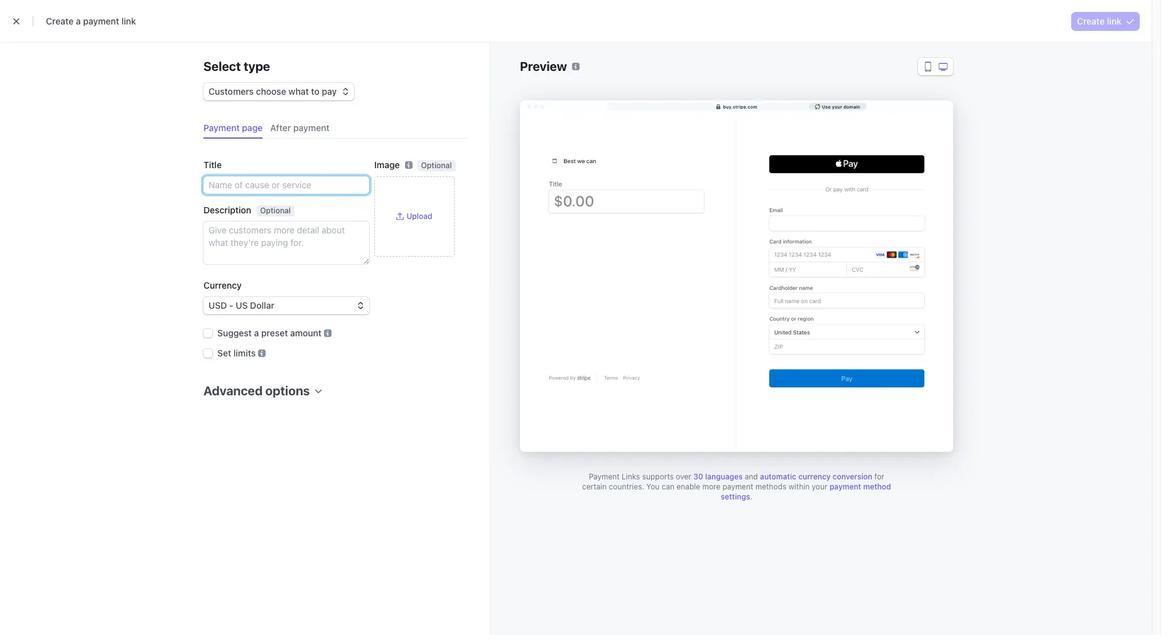 Task type: describe. For each thing, give the bounding box(es) containing it.
amount
[[290, 328, 322, 339]]

over
[[676, 473, 692, 482]]

set limits
[[217, 348, 256, 359]]

Name of cause or service text field
[[204, 177, 369, 194]]

payment for payment links supports over 30 languages and automatic currency conversion
[[589, 473, 620, 482]]

1 link from the left
[[122, 16, 136, 26]]

options
[[266, 384, 310, 398]]

payment inside payment method settings
[[830, 483, 862, 492]]

your inside button
[[833, 104, 843, 109]]

use
[[822, 104, 831, 109]]

create for create link
[[1078, 16, 1105, 26]]

advanced
[[204, 384, 263, 398]]

payment links supports over 30 languages and automatic currency conversion
[[589, 473, 873, 482]]

payment page
[[204, 123, 263, 133]]

certain
[[583, 483, 607, 492]]

create link
[[1078, 16, 1122, 26]]

for certain countries. you can enable more payment methods within your
[[583, 473, 885, 492]]

suggest a preset amount
[[217, 328, 322, 339]]

type
[[244, 59, 270, 74]]

after payment button
[[265, 118, 337, 139]]

create for create a payment link
[[46, 16, 74, 26]]

preset
[[261, 328, 288, 339]]

a for create
[[76, 16, 81, 26]]

payment link settings tab list
[[199, 118, 468, 139]]

usd - us dollar button
[[204, 297, 369, 315]]

customers choose what to pay
[[209, 86, 337, 97]]

after
[[270, 123, 291, 133]]

your inside for certain countries. you can enable more payment methods within your
[[812, 483, 828, 492]]

upload button
[[397, 212, 433, 222]]

payment page tab panel
[[194, 139, 468, 418]]

select
[[204, 59, 241, 74]]

and
[[745, 473, 758, 482]]

image
[[375, 160, 400, 170]]

automatic
[[761, 473, 797, 482]]

conversion
[[833, 473, 873, 482]]

upload
[[407, 212, 433, 221]]

to
[[311, 86, 320, 97]]

automatic currency conversion link
[[761, 473, 873, 482]]

30
[[694, 473, 704, 482]]



Task type: vqa. For each thing, say whether or not it's contained in the screenshot.
Payment
yes



Task type: locate. For each thing, give the bounding box(es) containing it.
more
[[703, 483, 721, 492]]

a inside payment page tab panel
[[254, 328, 259, 339]]

payment inside button
[[204, 123, 240, 133]]

payment inside button
[[293, 123, 330, 133]]

payment method settings link
[[721, 483, 892, 502]]

create link button
[[1073, 12, 1140, 30]]

a for suggest
[[254, 328, 259, 339]]

use your domain button
[[809, 103, 867, 110]]

1 horizontal spatial create
[[1078, 16, 1105, 26]]

0 vertical spatial optional
[[421, 161, 452, 170]]

usd
[[209, 300, 227, 311]]

limits
[[234, 348, 256, 359]]

payment inside for certain countries. you can enable more payment methods within your
[[723, 483, 754, 492]]

suggest
[[217, 328, 252, 339]]

currency
[[204, 280, 242, 291]]

optional down name of cause or service text box
[[260, 206, 291, 216]]

0 horizontal spatial create
[[46, 16, 74, 26]]

.
[[751, 493, 753, 502]]

settings
[[721, 493, 751, 502]]

payment up certain
[[589, 473, 620, 482]]

dollar
[[250, 300, 275, 311]]

Give customers more detail about what they're paying for. text field
[[204, 222, 369, 265]]

0 vertical spatial your
[[833, 104, 843, 109]]

page
[[242, 123, 263, 133]]

1 horizontal spatial your
[[833, 104, 843, 109]]

set
[[217, 348, 231, 359]]

advanced options button
[[199, 378, 323, 400]]

payment left page
[[204, 123, 240, 133]]

buy.stripe.com
[[723, 104, 758, 109]]

your right use
[[833, 104, 843, 109]]

1 horizontal spatial optional
[[421, 161, 452, 170]]

1 horizontal spatial link
[[1108, 16, 1122, 26]]

can
[[662, 483, 675, 492]]

payment for payment page
[[204, 123, 240, 133]]

currency
[[799, 473, 831, 482]]

domain
[[844, 104, 861, 109]]

your
[[833, 104, 843, 109], [812, 483, 828, 492]]

0 horizontal spatial a
[[76, 16, 81, 26]]

payment method settings
[[721, 483, 892, 502]]

enable
[[677, 483, 701, 492]]

1 vertical spatial your
[[812, 483, 828, 492]]

countries.
[[609, 483, 645, 492]]

customers
[[209, 86, 254, 97]]

create a payment link
[[46, 16, 136, 26]]

what
[[289, 86, 309, 97]]

payment page button
[[199, 118, 270, 139]]

1 vertical spatial a
[[254, 328, 259, 339]]

within
[[789, 483, 810, 492]]

choose
[[256, 86, 286, 97]]

1 horizontal spatial a
[[254, 328, 259, 339]]

you
[[647, 483, 660, 492]]

supports
[[643, 473, 674, 482]]

us
[[236, 300, 248, 311]]

0 horizontal spatial your
[[812, 483, 828, 492]]

link
[[122, 16, 136, 26], [1108, 16, 1122, 26]]

2 link from the left
[[1108, 16, 1122, 26]]

0 horizontal spatial link
[[122, 16, 136, 26]]

0 horizontal spatial optional
[[260, 206, 291, 216]]

for
[[875, 473, 885, 482]]

payment
[[83, 16, 119, 26], [293, 123, 330, 133], [723, 483, 754, 492], [830, 483, 862, 492]]

select type
[[204, 59, 270, 74]]

description
[[204, 205, 251, 216]]

customers choose what to pay button
[[204, 80, 355, 101]]

links
[[622, 473, 641, 482]]

method
[[864, 483, 892, 492]]

1 vertical spatial payment
[[589, 473, 620, 482]]

2 create from the left
[[1078, 16, 1105, 26]]

your down automatic currency conversion link
[[812, 483, 828, 492]]

advanced options
[[204, 384, 310, 398]]

1 horizontal spatial payment
[[589, 473, 620, 482]]

link inside button
[[1108, 16, 1122, 26]]

preview
[[520, 59, 567, 74]]

1 create from the left
[[46, 16, 74, 26]]

optional
[[421, 161, 452, 170], [260, 206, 291, 216]]

1 vertical spatial optional
[[260, 206, 291, 216]]

0 vertical spatial a
[[76, 16, 81, 26]]

create
[[46, 16, 74, 26], [1078, 16, 1105, 26]]

languages
[[706, 473, 743, 482]]

usd - us dollar
[[209, 300, 275, 311]]

title
[[204, 160, 222, 170]]

optional right image
[[421, 161, 452, 170]]

0 vertical spatial payment
[[204, 123, 240, 133]]

payment
[[204, 123, 240, 133], [589, 473, 620, 482]]

pay
[[322, 86, 337, 97]]

create inside button
[[1078, 16, 1105, 26]]

methods
[[756, 483, 787, 492]]

a
[[76, 16, 81, 26], [254, 328, 259, 339]]

use your domain
[[822, 104, 861, 109]]

after payment
[[270, 123, 330, 133]]

0 horizontal spatial payment
[[204, 123, 240, 133]]

30 languages link
[[694, 473, 743, 482]]

-
[[229, 300, 233, 311]]



